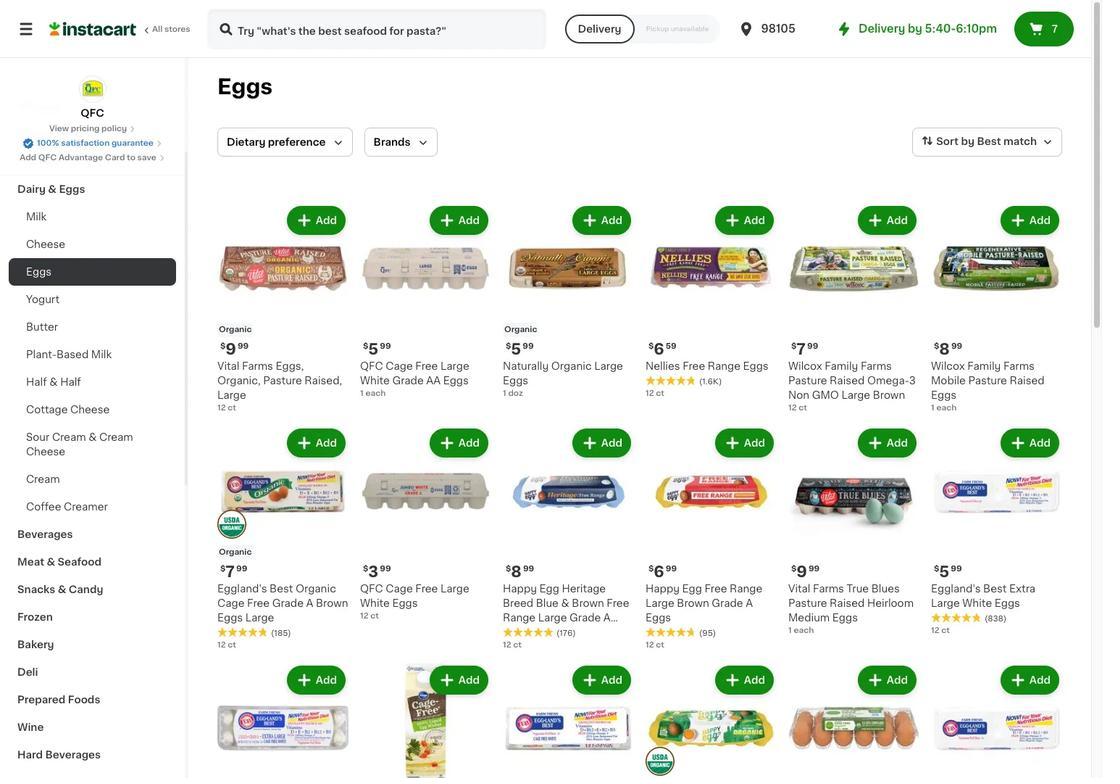 Task type: describe. For each thing, give the bounding box(es) containing it.
99 for happy egg free range large brown grade a eggs
[[666, 565, 677, 573]]

card
[[105, 154, 125, 162]]

99 for naturally organic large eggs
[[523, 342, 534, 350]]

7 for eggland's best organic cage free grade a brown eggs large
[[226, 564, 235, 579]]

pasture for mobile
[[969, 376, 1008, 386]]

eggs inside eggland's best extra large white eggs
[[995, 598, 1021, 608]]

9 for vital farms true blues pasture raised heirloom medium eggs
[[797, 564, 808, 579]]

free inside happy egg heritage breed blue & brown free range large grade a eggs
[[607, 598, 630, 608]]

cage for 3
[[386, 584, 413, 594]]

prepared foods link
[[9, 686, 176, 714]]

lists link
[[9, 41, 176, 70]]

7 for wilcox family farms pasture raised omega-3 non gmo large brown
[[797, 342, 806, 357]]

eggland's for 5
[[932, 584, 981, 594]]

dairy
[[17, 184, 46, 194]]

delivery for delivery
[[578, 24, 622, 34]]

view pricing policy link
[[49, 123, 136, 135]]

produce link
[[9, 148, 176, 175]]

99 for wilcox family farms mobile pasture raised eggs
[[952, 342, 963, 350]]

free inside qfc cage free large white eggs 12 ct
[[416, 584, 438, 594]]

cheese link
[[9, 231, 176, 258]]

& for candy
[[58, 584, 66, 595]]

dairy & eggs
[[17, 184, 85, 194]]

eggs inside wilcox family farms mobile pasture raised eggs 1 each
[[932, 390, 957, 400]]

100% satisfaction guarantee button
[[23, 135, 162, 149]]

white for 3
[[360, 598, 390, 608]]

cream down cottage cheese link at left
[[99, 432, 133, 442]]

qfc for qfc cage free large white grade aa eggs 1 each
[[360, 361, 383, 371]]

each inside wilcox family farms mobile pasture raised eggs 1 each
[[937, 404, 957, 412]]

large inside qfc cage free large white grade aa eggs 1 each
[[441, 361, 470, 371]]

pasture for blues
[[789, 598, 828, 608]]

98105
[[762, 23, 796, 34]]

7 inside button
[[1053, 24, 1059, 34]]

$ 8 99 for wilcox family farms mobile pasture raised eggs
[[935, 342, 963, 357]]

nellies free range eggs
[[646, 361, 769, 371]]

gmo
[[813, 390, 840, 400]]

12 inside qfc cage free large white eggs 12 ct
[[360, 612, 369, 620]]

wilcox family farms mobile pasture raised eggs 1 each
[[932, 361, 1045, 412]]

large inside vital farms eggs, organic, pasture raised, large 12 ct
[[218, 390, 246, 400]]

99 for happy egg heritage breed blue & brown free range large grade a eggs
[[523, 565, 535, 573]]

raised for 9
[[830, 598, 865, 608]]

large inside happy egg heritage breed blue & brown free range large grade a eggs
[[539, 613, 567, 623]]

save
[[137, 154, 157, 162]]

99 for eggland's best extra large white eggs
[[952, 565, 963, 573]]

each inside qfc cage free large white grade aa eggs 1 each
[[366, 389, 386, 397]]

all stores link
[[49, 9, 191, 49]]

milk link
[[9, 203, 176, 231]]

$ 9 99 for vital farms true blues pasture raised heirloom medium eggs
[[792, 564, 820, 579]]

Best match Sort by field
[[913, 128, 1063, 157]]

ct down eggland's best organic cage free grade a brown eggs large
[[228, 641, 236, 649]]

a inside happy egg heritage breed blue & brown free range large grade a eggs
[[604, 613, 611, 623]]

omega-
[[868, 376, 910, 386]]

$ 8 99 for happy egg heritage breed blue & brown free range large grade a eggs
[[506, 564, 535, 579]]

3 inside 'wilcox family farms pasture raised omega-3 non gmo large brown 12 ct'
[[910, 376, 917, 386]]

nellies
[[646, 361, 681, 371]]

candy
[[69, 584, 103, 595]]

extra
[[1010, 584, 1036, 594]]

prepared foods
[[17, 695, 100, 705]]

stores
[[165, 25, 190, 33]]

large inside 'wilcox family farms pasture raised omega-3 non gmo large brown 12 ct'
[[842, 390, 871, 400]]

half & half link
[[9, 368, 176, 396]]

range inside happy egg heritage breed blue & brown free range large grade a eggs
[[503, 613, 536, 623]]

each inside vital farms true blues pasture raised heirloom medium eggs 1 each
[[794, 627, 815, 635]]

hard beverages
[[17, 750, 101, 760]]

dairy & eggs link
[[9, 175, 176, 203]]

$ for eggland's best extra large white eggs
[[935, 565, 940, 573]]

12 ct for happy egg heritage breed blue & brown free range large grade a eggs
[[503, 641, 522, 649]]

98105 button
[[738, 9, 826, 49]]

organic,
[[218, 376, 261, 386]]

cream inside "link"
[[26, 474, 60, 484]]

wilcox family farms pasture raised omega-3 non gmo large brown 12 ct
[[789, 361, 917, 412]]

plant-
[[26, 350, 56, 360]]

99 for qfc cage free large white eggs
[[380, 565, 391, 573]]

(176)
[[557, 629, 576, 637]]

grade inside eggland's best organic cage free grade a brown eggs large
[[272, 598, 304, 608]]

delivery by 5:40-6:10pm
[[859, 23, 998, 34]]

egg for 6
[[683, 584, 703, 594]]

policy
[[102, 125, 127, 133]]

a inside eggland's best organic cage free grade a brown eggs large
[[306, 598, 314, 608]]

produce
[[17, 157, 62, 167]]

1 inside qfc cage free large white grade aa eggs 1 each
[[360, 389, 364, 397]]

eggland's best extra large white eggs
[[932, 584, 1036, 608]]

add qfc advantage card to save link
[[20, 152, 165, 164]]

$ 5 99 for naturally
[[506, 342, 534, 357]]

qfc link
[[79, 75, 106, 120]]

$ 5 99 for qfc
[[363, 342, 391, 357]]

$ for qfc cage free large white eggs
[[363, 565, 369, 573]]

farms inside vital farms eggs, organic, pasture raised, large 12 ct
[[242, 361, 273, 371]]

cheese inside cheese link
[[26, 239, 65, 249]]

qfc for qfc cage free large white eggs 12 ct
[[360, 584, 383, 594]]

qfc logo image
[[79, 75, 106, 103]]

8 for wilcox family farms mobile pasture raised eggs
[[940, 342, 951, 357]]

& inside happy egg heritage breed blue & brown free range large grade a eggs
[[562, 598, 570, 608]]

ct down happy egg free range large brown grade a eggs
[[657, 641, 665, 649]]

happy for 6
[[646, 584, 680, 594]]

dietary preference button
[[218, 128, 353, 157]]

sort
[[937, 136, 959, 147]]

bakery link
[[9, 631, 176, 658]]

large inside happy egg free range large brown grade a eggs
[[646, 598, 675, 608]]

large inside eggland's best extra large white eggs
[[932, 598, 961, 608]]

add qfc advantage card to save
[[20, 154, 157, 162]]

3 inside product group
[[369, 564, 379, 579]]

6:10pm
[[957, 23, 998, 34]]

free inside qfc cage free large white grade aa eggs 1 each
[[416, 361, 438, 371]]

ct down eggland's best extra large white eggs
[[942, 627, 951, 635]]

12 ct for happy egg free range large brown grade a eggs
[[646, 641, 665, 649]]

raised,
[[305, 376, 342, 386]]

1 inside naturally organic large eggs 1 doz
[[503, 389, 507, 397]]

recipes
[[17, 102, 60, 112]]

qfc cage free large white grade aa eggs 1 each
[[360, 361, 470, 397]]

range inside happy egg free range large brown grade a eggs
[[730, 584, 763, 594]]

0 vertical spatial item badge image
[[218, 509, 247, 539]]

cheese inside cottage cheese link
[[70, 405, 110, 415]]

instacart logo image
[[49, 20, 136, 38]]

grade inside happy egg heritage breed blue & brown free range large grade a eggs
[[570, 613, 601, 623]]

eggs inside happy egg free range large brown grade a eggs
[[646, 613, 672, 623]]

lists
[[41, 50, 66, 60]]

ct down the nellies
[[657, 389, 665, 397]]

raised for 8
[[1010, 376, 1045, 386]]

best for 5
[[984, 584, 1008, 594]]

1 vertical spatial item badge image
[[646, 747, 675, 776]]

happy for 8
[[503, 584, 537, 594]]

organic inside naturally organic large eggs 1 doz
[[552, 361, 592, 371]]

eggs inside vital farms true blues pasture raised heirloom medium eggs 1 each
[[833, 613, 859, 623]]

meat & seafood link
[[9, 548, 176, 576]]

raised inside 'wilcox family farms pasture raised omega-3 non gmo large brown 12 ct'
[[830, 376, 865, 386]]

$ for vital farms eggs, organic, pasture raised, large
[[220, 342, 226, 350]]

meat
[[17, 557, 44, 567]]

(95)
[[700, 629, 717, 637]]

vital for vital farms true blues pasture raised heirloom medium eggs
[[789, 584, 811, 594]]

5:40-
[[926, 23, 957, 34]]

2 horizontal spatial 5
[[940, 564, 950, 579]]

& for half
[[50, 377, 58, 387]]

advantage
[[59, 154, 103, 162]]

recipes link
[[9, 93, 176, 120]]

all
[[152, 25, 163, 33]]

9 for vital farms eggs, organic, pasture raised, large
[[226, 342, 236, 357]]

qfc for qfc
[[81, 108, 104, 118]]

$ 6 99
[[649, 564, 677, 579]]

eggs inside happy egg heritage breed blue & brown free range large grade a eggs
[[503, 627, 529, 637]]

100% satisfaction guarantee
[[37, 139, 154, 147]]

half & half
[[26, 377, 81, 387]]

blue
[[536, 598, 559, 608]]

family for 8
[[968, 361, 1002, 371]]

sour
[[26, 432, 50, 442]]

pasture inside 'wilcox family farms pasture raised omega-3 non gmo large brown 12 ct'
[[789, 376, 828, 386]]

ct inside vital farms eggs, organic, pasture raised, large 12 ct
[[228, 404, 236, 412]]

beverages link
[[9, 521, 176, 548]]

free inside eggland's best organic cage free grade a brown eggs large
[[247, 598, 270, 608]]

wilcox for 8
[[932, 361, 966, 371]]

snacks & candy
[[17, 584, 103, 595]]

2 half from the left
[[60, 377, 81, 387]]

creamer
[[64, 502, 108, 512]]

wilcox for 7
[[789, 361, 823, 371]]

happy egg heritage breed blue & brown free range large grade a eggs
[[503, 584, 630, 637]]

best match
[[978, 136, 1038, 147]]

eggland's best organic cage free grade a brown eggs large
[[218, 584, 348, 623]]

sour cream & cream cheese
[[26, 432, 133, 457]]

prepared
[[17, 695, 66, 705]]

plant-based milk
[[26, 350, 112, 360]]

view
[[49, 125, 69, 133]]

$ 7 99 for wilcox family farms pasture raised omega-3 non gmo large brown
[[792, 342, 819, 357]]



Task type: vqa. For each thing, say whether or not it's contained in the screenshot.
The Hard Beverages
yes



Task type: locate. For each thing, give the bounding box(es) containing it.
99 up the 'naturally'
[[523, 342, 534, 350]]

1 horizontal spatial 7
[[797, 342, 806, 357]]

99 for vital farms eggs, organic, pasture raised, large
[[238, 342, 249, 350]]

0 horizontal spatial half
[[26, 377, 47, 387]]

eggs inside qfc cage free large white grade aa eggs 1 each
[[444, 376, 469, 386]]

12 ct down happy egg free range large brown grade a eggs
[[646, 641, 665, 649]]

pasture inside vital farms true blues pasture raised heirloom medium eggs 1 each
[[789, 598, 828, 608]]

0 horizontal spatial eggland's
[[218, 584, 267, 594]]

non
[[789, 390, 810, 400]]

1 horizontal spatial $ 7 99
[[792, 342, 819, 357]]

(185)
[[271, 629, 291, 637]]

99 up qfc cage free large white eggs 12 ct
[[380, 565, 391, 573]]

by inside field
[[962, 136, 975, 147]]

each
[[366, 389, 386, 397], [937, 404, 957, 412], [794, 627, 815, 635]]

1 vertical spatial beverages
[[45, 750, 101, 760]]

$ for wilcox family farms mobile pasture raised eggs
[[935, 342, 940, 350]]

pasture up medium
[[789, 598, 828, 608]]

$ 9 99 up medium
[[792, 564, 820, 579]]

cheese up eggs link
[[26, 239, 65, 249]]

best inside eggland's best organic cage free grade a brown eggs large
[[270, 584, 293, 594]]

cage inside qfc cage free large white grade aa eggs 1 each
[[386, 361, 413, 371]]

bakery
[[17, 640, 54, 650]]

1 horizontal spatial wilcox
[[932, 361, 966, 371]]

cage inside eggland's best organic cage free grade a brown eggs large
[[218, 598, 245, 608]]

yogurt link
[[9, 286, 176, 313]]

1 vertical spatial cheese
[[70, 405, 110, 415]]

1 horizontal spatial delivery
[[859, 23, 906, 34]]

vital farms eggs, organic, pasture raised, large 12 ct
[[218, 361, 342, 412]]

9 up medium
[[797, 564, 808, 579]]

1 vertical spatial vital
[[789, 584, 811, 594]]

raised
[[830, 376, 865, 386], [1010, 376, 1045, 386], [830, 598, 865, 608]]

12 ct down breed at the left bottom of page
[[503, 641, 522, 649]]

ct down breed at the left bottom of page
[[514, 641, 522, 649]]

None search field
[[207, 9, 546, 49]]

1 vertical spatial 6
[[654, 564, 665, 579]]

by for sort
[[962, 136, 975, 147]]

happy down $ 6 99
[[646, 584, 680, 594]]

eggs inside qfc cage free large white eggs 12 ct
[[393, 598, 418, 608]]

eggs inside naturally organic large eggs 1 doz
[[503, 376, 529, 386]]

half down plant-
[[26, 377, 47, 387]]

1 horizontal spatial 9
[[797, 564, 808, 579]]

$ 5 99 up eggland's best extra large white eggs
[[935, 564, 963, 579]]

plant-based milk link
[[9, 341, 176, 368]]

butter
[[26, 322, 58, 332]]

$ 7 99 up eggland's best organic cage free grade a brown eggs large
[[220, 564, 248, 579]]

breed
[[503, 598, 534, 608]]

coffee creamer
[[26, 502, 108, 512]]

1 vertical spatial milk
[[91, 350, 112, 360]]

0 vertical spatial $ 7 99
[[792, 342, 819, 357]]

wine link
[[9, 714, 176, 741]]

2 eggland's from the left
[[932, 584, 981, 594]]

3 left mobile
[[910, 376, 917, 386]]

9 up organic, on the top
[[226, 342, 236, 357]]

1 vertical spatial cage
[[386, 584, 413, 594]]

0 horizontal spatial 5
[[369, 342, 379, 357]]

1 inside wilcox family farms mobile pasture raised eggs 1 each
[[932, 404, 935, 412]]

0 horizontal spatial $ 7 99
[[220, 564, 248, 579]]

pasture inside vital farms eggs, organic, pasture raised, large 12 ct
[[263, 376, 302, 386]]

&
[[48, 184, 57, 194], [50, 377, 58, 387], [89, 432, 97, 442], [47, 557, 55, 567], [58, 584, 66, 595], [562, 598, 570, 608]]

qfc inside qfc cage free large white grade aa eggs 1 each
[[360, 361, 383, 371]]

2 wilcox from the left
[[932, 361, 966, 371]]

brown inside 'wilcox family farms pasture raised omega-3 non gmo large brown 12 ct'
[[874, 390, 906, 400]]

1 horizontal spatial by
[[962, 136, 975, 147]]

best left match
[[978, 136, 1002, 147]]

12 ct for eggland's best extra large white eggs
[[932, 627, 951, 635]]

butter link
[[9, 313, 176, 341]]

1 horizontal spatial $ 8 99
[[935, 342, 963, 357]]

0 vertical spatial $ 8 99
[[935, 342, 963, 357]]

5 up eggland's best extra large white eggs
[[940, 564, 950, 579]]

6 for nellies
[[654, 342, 665, 357]]

thanksgiving link
[[9, 120, 176, 148]]

$ up eggland's best organic cage free grade a brown eggs large
[[220, 565, 226, 573]]

family inside wilcox family farms mobile pasture raised eggs 1 each
[[968, 361, 1002, 371]]

dietary
[[227, 137, 266, 147]]

guarantee
[[112, 139, 154, 147]]

white inside eggland's best extra large white eggs
[[963, 598, 993, 608]]

1 horizontal spatial 3
[[910, 376, 917, 386]]

99 inside $ 3 99
[[380, 565, 391, 573]]

a
[[306, 598, 314, 608], [746, 598, 754, 608], [604, 613, 611, 623]]

$
[[220, 342, 226, 350], [363, 342, 369, 350], [506, 342, 511, 350], [649, 342, 654, 350], [792, 342, 797, 350], [935, 342, 940, 350], [220, 565, 226, 573], [363, 565, 369, 573], [506, 565, 511, 573], [649, 565, 654, 573], [792, 565, 797, 573], [935, 565, 940, 573]]

happy inside happy egg heritage breed blue & brown free range large grade a eggs
[[503, 584, 537, 594]]

1 wilcox from the left
[[789, 361, 823, 371]]

2 horizontal spatial $ 5 99
[[935, 564, 963, 579]]

vital up organic, on the top
[[218, 361, 240, 371]]

12 inside vital farms eggs, organic, pasture raised, large 12 ct
[[218, 404, 226, 412]]

eggland's inside eggland's best extra large white eggs
[[932, 584, 981, 594]]

view pricing policy
[[49, 125, 127, 133]]

& for eggs
[[48, 184, 57, 194]]

large inside qfc cage free large white eggs 12 ct
[[441, 584, 470, 594]]

best inside eggland's best extra large white eggs
[[984, 584, 1008, 594]]

2 horizontal spatial each
[[937, 404, 957, 412]]

add inside add qfc advantage card to save link
[[20, 154, 36, 162]]

0 vertical spatial 7
[[1053, 24, 1059, 34]]

$ up the 'naturally'
[[506, 342, 511, 350]]

milk right based
[[91, 350, 112, 360]]

organic inside eggland's best organic cage free grade a brown eggs large
[[296, 584, 336, 594]]

59
[[666, 342, 677, 350]]

1 horizontal spatial each
[[794, 627, 815, 635]]

frozen link
[[9, 603, 176, 631]]

Search field
[[209, 10, 545, 48]]

farms inside vital farms true blues pasture raised heirloom medium eggs 1 each
[[814, 584, 845, 594]]

1 vertical spatial 8
[[511, 564, 522, 579]]

7
[[1053, 24, 1059, 34], [797, 342, 806, 357], [226, 564, 235, 579]]

cottage cheese link
[[9, 396, 176, 423]]

cream
[[52, 432, 86, 442], [99, 432, 133, 442], [26, 474, 60, 484]]

2 family from the left
[[968, 361, 1002, 371]]

12 ct down eggland's best organic cage free grade a brown eggs large
[[218, 641, 236, 649]]

1 vertical spatial each
[[937, 404, 957, 412]]

grade up (185)
[[272, 598, 304, 608]]

grade inside happy egg free range large brown grade a eggs
[[712, 598, 744, 608]]

$ 8 99 up mobile
[[935, 342, 963, 357]]

99 up the gmo
[[808, 342, 819, 350]]

brown inside eggland's best organic cage free grade a brown eggs large
[[316, 598, 348, 608]]

brown inside happy egg heritage breed blue & brown free range large grade a eggs
[[572, 598, 605, 608]]

0 vertical spatial beverages
[[17, 529, 73, 540]]

$ up breed at the left bottom of page
[[506, 565, 511, 573]]

7 button
[[1015, 12, 1075, 46]]

$ inside $ 6 59
[[649, 342, 654, 350]]

$ up happy egg free range large brown grade a eggs
[[649, 565, 654, 573]]

$ up medium
[[792, 565, 797, 573]]

milk down dairy
[[26, 212, 47, 222]]

2 6 from the top
[[654, 564, 665, 579]]

frozen
[[17, 612, 53, 622]]

brands
[[374, 137, 411, 147]]

& up 'cottage'
[[50, 377, 58, 387]]

12 inside 'wilcox family farms pasture raised omega-3 non gmo large brown 12 ct'
[[789, 404, 797, 412]]

seafood
[[58, 557, 102, 567]]

12 ct for eggland's best organic cage free grade a brown eggs large
[[218, 641, 236, 649]]

by for delivery
[[909, 23, 923, 34]]

white down $ 3 99
[[360, 598, 390, 608]]

delivery button
[[565, 15, 635, 44]]

a inside happy egg free range large brown grade a eggs
[[746, 598, 754, 608]]

cream up coffee
[[26, 474, 60, 484]]

★★★★★
[[646, 376, 697, 386], [646, 376, 697, 386], [932, 613, 983, 623], [932, 613, 983, 623], [218, 627, 268, 637], [218, 627, 268, 637], [503, 627, 554, 637], [503, 627, 554, 637], [646, 627, 697, 637], [646, 627, 697, 637]]

coffee creamer link
[[9, 493, 176, 521]]

pasture right mobile
[[969, 376, 1008, 386]]

aa
[[427, 376, 441, 386]]

& right 'blue'
[[562, 598, 570, 608]]

99 inside $ 6 99
[[666, 565, 677, 573]]

1 horizontal spatial 8
[[940, 342, 951, 357]]

0 vertical spatial 6
[[654, 342, 665, 357]]

0 vertical spatial 3
[[910, 376, 917, 386]]

egg inside happy egg free range large brown grade a eggs
[[683, 584, 703, 594]]

99 up eggland's best organic cage free grade a brown eggs large
[[236, 565, 248, 573]]

0 horizontal spatial 8
[[511, 564, 522, 579]]

1 happy from the left
[[503, 584, 537, 594]]

5 up the 'naturally'
[[511, 342, 522, 357]]

eggland's for 7
[[218, 584, 267, 594]]

1 vertical spatial 9
[[797, 564, 808, 579]]

99 for eggland's best organic cage free grade a brown eggs large
[[236, 565, 248, 573]]

raised inside vital farms true blues pasture raised heirloom medium eggs 1 each
[[830, 598, 865, 608]]

farms inside 'wilcox family farms pasture raised omega-3 non gmo large brown 12 ct'
[[861, 361, 893, 371]]

5 up qfc cage free large white grade aa eggs 1 each
[[369, 342, 379, 357]]

& left candy at the left
[[58, 584, 66, 595]]

$ 5 99 up qfc cage free large white grade aa eggs 1 each
[[363, 342, 391, 357]]

1 horizontal spatial item badge image
[[646, 747, 675, 776]]

0 horizontal spatial happy
[[503, 584, 537, 594]]

$ up organic, on the top
[[220, 342, 226, 350]]

1 vertical spatial $ 9 99
[[792, 564, 820, 579]]

1 vertical spatial 3
[[369, 564, 379, 579]]

1 horizontal spatial $ 5 99
[[506, 342, 534, 357]]

1
[[360, 389, 364, 397], [503, 389, 507, 397], [932, 404, 935, 412], [789, 627, 792, 635]]

true
[[847, 584, 870, 594]]

wilcox inside wilcox family farms mobile pasture raised eggs 1 each
[[932, 361, 966, 371]]

$ 9 99 up organic, on the top
[[220, 342, 249, 357]]

99 for qfc cage free large white grade aa eggs
[[380, 342, 391, 350]]

hard
[[17, 750, 43, 760]]

0 vertical spatial range
[[708, 361, 741, 371]]

& down cottage cheese link at left
[[89, 432, 97, 442]]

$ 7 99 up non
[[792, 342, 819, 357]]

$ 9 99 for vital farms eggs, organic, pasture raised, large
[[220, 342, 249, 357]]

cheese down the sour
[[26, 447, 65, 457]]

5
[[369, 342, 379, 357], [511, 342, 522, 357], [940, 564, 950, 579]]

$ for eggland's best organic cage free grade a brown eggs large
[[220, 565, 226, 573]]

service type group
[[565, 15, 721, 44]]

vital up medium
[[789, 584, 811, 594]]

0 vertical spatial 8
[[940, 342, 951, 357]]

$ for nellies free range eggs
[[649, 342, 654, 350]]

grade up (176)
[[570, 613, 601, 623]]

mobile
[[932, 376, 966, 386]]

eggland's inside eggland's best organic cage free grade a brown eggs large
[[218, 584, 267, 594]]

grade left aa
[[393, 376, 424, 386]]

$ inside $ 3 99
[[363, 565, 369, 573]]

0 horizontal spatial wilcox
[[789, 361, 823, 371]]

2 vertical spatial cheese
[[26, 447, 65, 457]]

vital farms true blues pasture raised heirloom medium eggs 1 each
[[789, 584, 914, 635]]

99 up eggland's best extra large white eggs
[[952, 565, 963, 573]]

wine
[[17, 722, 44, 732]]

wilcox up non
[[789, 361, 823, 371]]

2 vertical spatial cage
[[218, 598, 245, 608]]

1 horizontal spatial milk
[[91, 350, 112, 360]]

99 up qfc cage free large white grade aa eggs 1 each
[[380, 342, 391, 350]]

family
[[825, 361, 859, 371], [968, 361, 1002, 371]]

half
[[26, 377, 47, 387], [60, 377, 81, 387]]

cage
[[386, 361, 413, 371], [386, 584, 413, 594], [218, 598, 245, 608]]

1 vertical spatial $ 7 99
[[220, 564, 248, 579]]

1 eggland's from the left
[[218, 584, 267, 594]]

$ 5 99 up the 'naturally'
[[506, 342, 534, 357]]

6 left 59
[[654, 342, 665, 357]]

0 vertical spatial each
[[366, 389, 386, 397]]

$ 7 99
[[792, 342, 819, 357], [220, 564, 248, 579]]

by left 5:40-
[[909, 23, 923, 34]]

beverages
[[17, 529, 73, 540], [45, 750, 101, 760]]

heirloom
[[868, 598, 914, 608]]

(838)
[[985, 615, 1007, 623]]

wilcox up mobile
[[932, 361, 966, 371]]

0 vertical spatial by
[[909, 23, 923, 34]]

grade up (95)
[[712, 598, 744, 608]]

0 horizontal spatial $ 8 99
[[506, 564, 535, 579]]

pasture for organic,
[[263, 376, 302, 386]]

$ 6 59
[[649, 342, 677, 357]]

0 vertical spatial milk
[[26, 212, 47, 222]]

ct inside 'wilcox family farms pasture raised omega-3 non gmo large brown 12 ct'
[[799, 404, 808, 412]]

pricing
[[71, 125, 100, 133]]

meat & seafood
[[17, 557, 102, 567]]

qfc cage free large white eggs 12 ct
[[360, 584, 470, 620]]

$ 7 99 for eggland's best organic cage free grade a brown eggs large
[[220, 564, 248, 579]]

$ up mobile
[[935, 342, 940, 350]]

$ for happy egg free range large brown grade a eggs
[[649, 565, 654, 573]]

2 vertical spatial range
[[503, 613, 536, 623]]

wilcox inside 'wilcox family farms pasture raised omega-3 non gmo large brown 12 ct'
[[789, 361, 823, 371]]

$ left 59
[[649, 342, 654, 350]]

white for 5
[[360, 376, 390, 386]]

0 horizontal spatial 9
[[226, 342, 236, 357]]

ct down organic, on the top
[[228, 404, 236, 412]]

ct down $ 3 99
[[371, 612, 379, 620]]

1 horizontal spatial happy
[[646, 584, 680, 594]]

& inside "sour cream & cream cheese"
[[89, 432, 97, 442]]

pasture down eggs,
[[263, 376, 302, 386]]

8
[[940, 342, 951, 357], [511, 564, 522, 579]]

match
[[1004, 136, 1038, 147]]

0 horizontal spatial egg
[[540, 584, 560, 594]]

1 vertical spatial $ 8 99
[[506, 564, 535, 579]]

cream link
[[9, 466, 176, 493]]

8 up mobile
[[940, 342, 951, 357]]

eggs inside eggland's best organic cage free grade a brown eggs large
[[218, 613, 243, 623]]

5 for qfc
[[369, 342, 379, 357]]

0 horizontal spatial 3
[[369, 564, 379, 579]]

vital for vital farms eggs, organic, pasture raised, large
[[218, 361, 240, 371]]

1 horizontal spatial 5
[[511, 342, 522, 357]]

6 up happy egg free range large brown grade a eggs
[[654, 564, 665, 579]]

white right raised,
[[360, 376, 390, 386]]

family for 7
[[825, 361, 859, 371]]

& for seafood
[[47, 557, 55, 567]]

2 egg from the left
[[683, 584, 703, 594]]

6 for happy
[[654, 564, 665, 579]]

sour cream & cream cheese link
[[9, 423, 176, 466]]

grade
[[393, 376, 424, 386], [272, 598, 304, 608], [712, 598, 744, 608], [570, 613, 601, 623]]

best left extra
[[984, 584, 1008, 594]]

$ up qfc cage free large white grade aa eggs 1 each
[[363, 342, 369, 350]]

cage inside qfc cage free large white eggs 12 ct
[[386, 584, 413, 594]]

0 horizontal spatial $ 9 99
[[220, 342, 249, 357]]

8 up breed at the left bottom of page
[[511, 564, 522, 579]]

$ up qfc cage free large white eggs 12 ct
[[363, 565, 369, 573]]

0 horizontal spatial delivery
[[578, 24, 622, 34]]

best up (185)
[[270, 584, 293, 594]]

1 vertical spatial 7
[[797, 342, 806, 357]]

hard beverages link
[[9, 741, 176, 769]]

product group
[[218, 203, 349, 414], [360, 203, 492, 400], [503, 203, 635, 400], [646, 203, 777, 400], [789, 203, 920, 414], [932, 203, 1063, 414], [218, 426, 349, 651], [360, 426, 492, 622], [503, 426, 635, 651], [646, 426, 777, 651], [789, 426, 920, 637], [932, 426, 1063, 637], [218, 663, 349, 778], [360, 663, 492, 778], [503, 663, 635, 778], [646, 663, 777, 778], [789, 663, 920, 778], [932, 663, 1063, 778]]

$ up eggland's best extra large white eggs
[[935, 565, 940, 573]]

ct inside qfc cage free large white eggs 12 ct
[[371, 612, 379, 620]]

cream down cottage cheese at left bottom
[[52, 432, 86, 442]]

2 horizontal spatial a
[[746, 598, 754, 608]]

beverages down wine link
[[45, 750, 101, 760]]

1 vertical spatial range
[[730, 584, 763, 594]]

half down the plant-based milk
[[60, 377, 81, 387]]

99 up mobile
[[952, 342, 963, 350]]

cheese down half & half link
[[70, 405, 110, 415]]

12 ct down the nellies
[[646, 389, 665, 397]]

2 vertical spatial 7
[[226, 564, 235, 579]]

$ for vital farms true blues pasture raised heirloom medium eggs
[[792, 565, 797, 573]]

satisfaction
[[61, 139, 110, 147]]

grade inside qfc cage free large white grade aa eggs 1 each
[[393, 376, 424, 386]]

pasture up non
[[789, 376, 828, 386]]

0 horizontal spatial by
[[909, 23, 923, 34]]

doz
[[509, 389, 524, 397]]

1 half from the left
[[26, 377, 47, 387]]

vital inside vital farms true blues pasture raised heirloom medium eggs 1 each
[[789, 584, 811, 594]]

qfc
[[81, 108, 104, 118], [38, 154, 57, 162], [360, 361, 383, 371], [360, 584, 383, 594]]

& inside "link"
[[47, 557, 55, 567]]

2 vertical spatial each
[[794, 627, 815, 635]]

white inside qfc cage free large white grade aa eggs 1 each
[[360, 376, 390, 386]]

blues
[[872, 584, 901, 594]]

brands button
[[364, 128, 438, 157]]

$ for qfc cage free large white grade aa eggs
[[363, 342, 369, 350]]

1 vertical spatial by
[[962, 136, 975, 147]]

99 up happy egg free range large brown grade a eggs
[[666, 565, 677, 573]]

$ for naturally organic large eggs
[[506, 342, 511, 350]]

egg up (95)
[[683, 584, 703, 594]]

delivery
[[859, 23, 906, 34], [578, 24, 622, 34]]

1 horizontal spatial eggland's
[[932, 584, 981, 594]]

cottage cheese
[[26, 405, 110, 415]]

brown inside happy egg free range large brown grade a eggs
[[677, 598, 710, 608]]

& right meat on the left bottom of page
[[47, 557, 55, 567]]

free inside happy egg free range large brown grade a eggs
[[705, 584, 728, 594]]

coffee
[[26, 502, 61, 512]]

0 horizontal spatial each
[[366, 389, 386, 397]]

$ for happy egg heritage breed blue & brown free range large grade a eggs
[[506, 565, 511, 573]]

raised inside wilcox family farms mobile pasture raised eggs 1 each
[[1010, 376, 1045, 386]]

all stores
[[152, 25, 190, 33]]

1 horizontal spatial a
[[604, 613, 611, 623]]

1 horizontal spatial egg
[[683, 584, 703, 594]]

1 family from the left
[[825, 361, 859, 371]]

best inside field
[[978, 136, 1002, 147]]

family inside 'wilcox family farms pasture raised omega-3 non gmo large brown 12 ct'
[[825, 361, 859, 371]]

preference
[[268, 137, 326, 147]]

white up (838)
[[963, 598, 993, 608]]

2 happy from the left
[[646, 584, 680, 594]]

product group containing 3
[[360, 426, 492, 622]]

heritage
[[562, 584, 606, 594]]

0 vertical spatial cage
[[386, 361, 413, 371]]

best for 7
[[270, 584, 293, 594]]

dietary preference
[[227, 137, 326, 147]]

5 for naturally
[[511, 342, 522, 357]]

0 vertical spatial 9
[[226, 342, 236, 357]]

ct
[[657, 389, 665, 397], [228, 404, 236, 412], [799, 404, 808, 412], [371, 612, 379, 620], [942, 627, 951, 635], [228, 641, 236, 649], [514, 641, 522, 649], [657, 641, 665, 649]]

1 horizontal spatial vital
[[789, 584, 811, 594]]

$ up non
[[792, 342, 797, 350]]

farms inside wilcox family farms mobile pasture raised eggs 1 each
[[1004, 361, 1035, 371]]

0 horizontal spatial $ 5 99
[[363, 342, 391, 357]]

$ for wilcox family farms pasture raised omega-3 non gmo large brown
[[792, 342, 797, 350]]

egg for 8
[[540, 584, 560, 594]]

1 6 from the top
[[654, 342, 665, 357]]

milk
[[26, 212, 47, 222], [91, 350, 112, 360]]

medium
[[789, 613, 831, 623]]

3 up qfc cage free large white eggs 12 ct
[[369, 564, 379, 579]]

delivery by 5:40-6:10pm link
[[836, 20, 998, 38]]

0 horizontal spatial a
[[306, 598, 314, 608]]

$ inside $ 6 99
[[649, 565, 654, 573]]

99 up breed at the left bottom of page
[[523, 565, 535, 573]]

naturally organic large eggs 1 doz
[[503, 361, 624, 397]]

0 horizontal spatial milk
[[26, 212, 47, 222]]

0 horizontal spatial item badge image
[[218, 509, 247, 539]]

$ 8 99 up breed at the left bottom of page
[[506, 564, 535, 579]]

12
[[646, 389, 655, 397], [218, 404, 226, 412], [789, 404, 797, 412], [360, 612, 369, 620], [932, 627, 940, 635], [218, 641, 226, 649], [503, 641, 512, 649], [646, 641, 655, 649]]

happy inside happy egg free range large brown grade a eggs
[[646, 584, 680, 594]]

0 vertical spatial cheese
[[26, 239, 65, 249]]

12 ct for nellies free range eggs
[[646, 389, 665, 397]]

0 horizontal spatial vital
[[218, 361, 240, 371]]

snacks
[[17, 584, 55, 595]]

99 for vital farms true blues pasture raised heirloom medium eggs
[[809, 565, 820, 573]]

99 up medium
[[809, 565, 820, 573]]

99 up organic, on the top
[[238, 342, 249, 350]]

large inside naturally organic large eggs 1 doz
[[595, 361, 624, 371]]

$ 8 99
[[935, 342, 963, 357], [506, 564, 535, 579]]

pasture
[[263, 376, 302, 386], [789, 376, 828, 386], [969, 376, 1008, 386], [789, 598, 828, 608]]

cheese inside "sour cream & cream cheese"
[[26, 447, 65, 457]]

pasture inside wilcox family farms mobile pasture raised eggs 1 each
[[969, 376, 1008, 386]]

1 horizontal spatial family
[[968, 361, 1002, 371]]

1 egg from the left
[[540, 584, 560, 594]]

large inside eggland's best organic cage free grade a brown eggs large
[[246, 613, 274, 623]]

deli link
[[9, 658, 176, 686]]

0 vertical spatial $ 9 99
[[220, 342, 249, 357]]

ct down non
[[799, 404, 808, 412]]

& right dairy
[[48, 184, 57, 194]]

qfc inside qfc cage free large white eggs 12 ct
[[360, 584, 383, 594]]

white
[[360, 376, 390, 386], [360, 598, 390, 608], [963, 598, 993, 608]]

8 for happy egg heritage breed blue & brown free range large grade a eggs
[[511, 564, 522, 579]]

delivery for delivery by 5:40-6:10pm
[[859, 23, 906, 34]]

12 ct down eggland's best extra large white eggs
[[932, 627, 951, 635]]

egg inside happy egg heritage breed blue & brown free range large grade a eggs
[[540, 584, 560, 594]]

beverages down coffee
[[17, 529, 73, 540]]

by right "sort"
[[962, 136, 975, 147]]

delivery inside button
[[578, 24, 622, 34]]

vital inside vital farms eggs, organic, pasture raised, large 12 ct
[[218, 361, 240, 371]]

0 vertical spatial vital
[[218, 361, 240, 371]]

99 for wilcox family farms pasture raised omega-3 non gmo large brown
[[808, 342, 819, 350]]

1 horizontal spatial $ 9 99
[[792, 564, 820, 579]]

item badge image
[[218, 509, 247, 539], [646, 747, 675, 776]]

1 inside vital farms true blues pasture raised heirloom medium eggs 1 each
[[789, 627, 792, 635]]

2 horizontal spatial 7
[[1053, 24, 1059, 34]]

0 horizontal spatial 7
[[226, 564, 235, 579]]

1 horizontal spatial half
[[60, 377, 81, 387]]

happy up breed at the left bottom of page
[[503, 584, 537, 594]]

0 horizontal spatial family
[[825, 361, 859, 371]]

egg up 'blue'
[[540, 584, 560, 594]]

eggs,
[[276, 361, 304, 371]]

cage for 5
[[386, 361, 413, 371]]

white inside qfc cage free large white eggs 12 ct
[[360, 598, 390, 608]]



